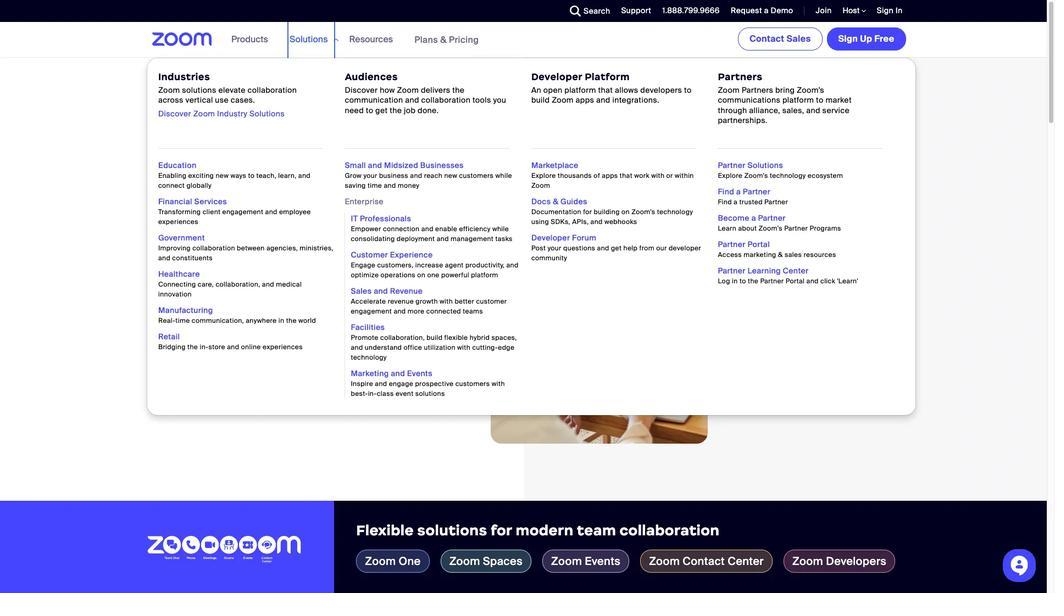 Task type: locate. For each thing, give the bounding box(es) containing it.
1 vertical spatial in
[[279, 317, 285, 326]]

1 horizontal spatial &
[[553, 197, 559, 207]]

ai inside the zoom ai companion is your trusted digital assistant that empowers you.
[[194, 321, 205, 335]]

1 vertical spatial in-
[[368, 390, 377, 399]]

0 horizontal spatial technology
[[351, 354, 387, 362]]

main content
[[0, 22, 1048, 594]]

0 horizontal spatial discover
[[158, 109, 191, 119]]

and down platform
[[597, 95, 611, 105]]

join
[[816, 5, 832, 15]]

and up class
[[375, 380, 387, 389]]

2 vertical spatial &
[[779, 251, 784, 260]]

1 horizontal spatial trusted
[[740, 198, 763, 207]]

productivity,
[[466, 261, 505, 270]]

and inside facilities promote collaboration, build flexible hybrid spaces, and understand office utilization with cutting-edge technology
[[351, 344, 363, 353]]

1 vertical spatial &
[[553, 197, 559, 207]]

0 horizontal spatial apps
[[576, 95, 595, 105]]

0 vertical spatial contact
[[750, 33, 785, 45]]

more inside ai that makes you more
[[244, 211, 346, 259]]

sales inside sales and revenue accelerate revenue growth with better customer engagement and more connected teams
[[351, 287, 372, 296]]

in-
[[200, 343, 209, 352], [368, 390, 377, 399]]

apps right of
[[602, 172, 618, 180]]

a up become in the right of the page
[[737, 187, 741, 197]]

platform inside partners zoom partners bring zoom's communications platform to market through alliance, sales, and service partnerships.
[[783, 95, 815, 105]]

engagement down accelerate
[[351, 307, 392, 316]]

agencies,
[[267, 244, 298, 253]]

0 horizontal spatial on
[[418, 271, 426, 280]]

1 vertical spatial while
[[493, 225, 509, 234]]

collaboration down needs
[[248, 85, 297, 95]]

0 vertical spatial apps
[[576, 95, 595, 105]]

government link
[[158, 233, 205, 243]]

technology left ecosystem
[[770, 172, 806, 180]]

2 horizontal spatial discover
[[345, 85, 378, 95]]

accelerate
[[351, 298, 386, 306]]

and inside docs & guides documentation for building on zoom's technology using sdks, apis, and webhooks
[[591, 218, 603, 227]]

developer inside developer forum post your questions and get help from our developer community
[[532, 233, 571, 243]]

trusted up no
[[309, 321, 347, 335]]

discover down across
[[158, 109, 191, 119]]

collaboration, up office
[[381, 334, 425, 343]]

partner solutions explore zoom's technology ecosystem
[[718, 161, 844, 180]]

ai inside ai that makes you more
[[161, 168, 199, 216]]

1 vertical spatial customers
[[456, 380, 490, 389]]

marketing
[[351, 369, 389, 379]]

customer
[[351, 250, 388, 260]]

0 vertical spatial solutions
[[290, 34, 328, 45]]

your
[[227, 72, 243, 82], [364, 172, 378, 180], [548, 244, 562, 253], [284, 321, 306, 335], [431, 336, 455, 351]]

1.888.799.9666 button
[[655, 0, 723, 22], [663, 5, 720, 15]]

discover
[[345, 85, 378, 95], [158, 109, 191, 119], [271, 395, 309, 407]]

through
[[718, 105, 748, 115]]

with down flexible on the bottom of the page
[[458, 344, 471, 353]]

the inside partner learning center log in to the partner portal and click 'learn'
[[748, 277, 759, 286]]

and down revenue
[[394, 307, 406, 316]]

learn,
[[278, 172, 297, 180]]

increase
[[416, 261, 444, 270]]

1 vertical spatial get
[[612, 244, 622, 253]]

trusted
[[740, 198, 763, 207], [309, 321, 347, 335]]

resources
[[350, 34, 393, 45]]

1 vertical spatial build
[[427, 334, 443, 343]]

0 vertical spatial find
[[718, 187, 735, 197]]

1 vertical spatial sales
[[351, 287, 372, 296]]

zoom's inside docs & guides documentation for building on zoom's technology using sdks, apis, and webhooks
[[632, 208, 656, 217]]

1 horizontal spatial discover
[[271, 395, 309, 407]]

2 explore from the left
[[718, 172, 743, 180]]

1 horizontal spatial apps
[[602, 172, 618, 180]]

zoom inside 'included at no additional cost with your paid zoom user account.'
[[187, 352, 218, 366]]

0 vertical spatial in-
[[200, 343, 209, 352]]

your up at
[[284, 321, 306, 335]]

2 developer from the top
[[532, 233, 571, 243]]

events down team
[[585, 555, 621, 569]]

healthcare link
[[158, 269, 200, 279]]

1 vertical spatial trusted
[[309, 321, 347, 335]]

ways
[[231, 172, 246, 180]]

solutions inside industries zoom solutions elevate collaboration across vertical use cases. discover zoom industry solutions
[[250, 109, 285, 119]]

1 horizontal spatial events
[[585, 555, 621, 569]]

zoom ai companion is your trusted digital assistant that empowers you.
[[161, 321, 456, 351]]

2 vertical spatial solutions
[[418, 522, 488, 540]]

sign inside sign up free button
[[839, 33, 859, 45]]

and right store
[[227, 343, 239, 352]]

0 horizontal spatial companion
[[208, 321, 269, 335]]

grow
[[345, 172, 362, 180]]

and inside developer forum post your questions and get help from our developer community
[[598, 244, 610, 253]]

0 vertical spatial you
[[494, 95, 507, 105]]

2 vertical spatial solutions
[[748, 161, 784, 170]]

partner down learning
[[761, 277, 784, 286]]

0 vertical spatial discover
[[345, 85, 378, 95]]

to inside "audiences discover how zoom delivers the communication and collaboration tools you need to get the job done."
[[366, 105, 374, 115]]

1 new from the left
[[216, 172, 229, 180]]

plans & pricing link
[[415, 34, 479, 45], [415, 34, 479, 45]]

1 horizontal spatial for
[[584, 208, 592, 217]]

time inside small and midsized businesses grow your business and reach new customers while saving time and money
[[368, 181, 382, 190]]

request a demo link
[[723, 0, 797, 22], [731, 5, 794, 15]]

companion for zoom
[[208, 321, 269, 335]]

the left world
[[286, 317, 297, 326]]

1 horizontal spatial more
[[408, 307, 425, 316]]

meetings navigation
[[736, 22, 909, 53]]

collaboration, up manufacturing real-time communication, anywhere in the world
[[216, 280, 260, 289]]

and inside financial services transforming client engagement and employee experiences
[[265, 208, 278, 217]]

0 horizontal spatial build
[[427, 334, 443, 343]]

& up documentation
[[553, 197, 559, 207]]

trusted inside find a partner find a trusted partner
[[740, 198, 763, 207]]

1 horizontal spatial experiences
[[263, 343, 303, 352]]

1 horizontal spatial sign
[[877, 5, 894, 15]]

and left medical
[[262, 280, 274, 289]]

0 horizontal spatial in-
[[200, 343, 209, 352]]

marketplace explore thousands of apps that work with or within zoom
[[532, 161, 694, 190]]

enable
[[436, 225, 458, 234]]

and inside healthcare connecting care, collaboration, and medical innovation
[[262, 280, 274, 289]]

2 horizontal spatial technology
[[770, 172, 806, 180]]

zoom's down partner solutions link
[[745, 172, 769, 180]]

1 horizontal spatial platform
[[565, 85, 597, 95]]

0 horizontal spatial portal
[[748, 240, 770, 250]]

log
[[718, 277, 731, 286]]

technology down or
[[658, 208, 694, 217]]

1 vertical spatial contact
[[683, 555, 725, 569]]

that inside ai that makes you more
[[208, 168, 292, 216]]

0 horizontal spatial trusted
[[309, 321, 347, 335]]

0 horizontal spatial solutions
[[250, 109, 285, 119]]

zoom inside 'tab'
[[650, 555, 680, 569]]

consolidating
[[351, 235, 395, 244]]

zoom interface icon image
[[532, 186, 749, 274]]

industry
[[217, 109, 248, 119]]

discover ai companion link
[[271, 389, 388, 414]]

1 vertical spatial developer
[[532, 233, 571, 243]]

ai tools to fit your needs
[[178, 72, 269, 82]]

0 vertical spatial events
[[407, 369, 433, 379]]

partner up find a partner link
[[718, 161, 746, 170]]

0 horizontal spatial more
[[244, 211, 346, 259]]

to inside developer platform an open platform that allows developers to build zoom apps and integrations.
[[685, 85, 692, 95]]

& inside docs & guides documentation for building on zoom's technology using sdks, apis, and webhooks
[[553, 197, 559, 207]]

solutions
[[182, 85, 216, 95], [416, 390, 445, 399], [418, 522, 488, 540]]

experiences down transforming
[[158, 218, 199, 227]]

new inside small and midsized businesses grow your business and reach new customers while saving time and money
[[445, 172, 458, 180]]

zoom contact center tab
[[641, 550, 773, 573]]

1 horizontal spatial on
[[622, 208, 630, 217]]

1 explore from the left
[[532, 172, 556, 180]]

& left sales
[[779, 251, 784, 260]]

that
[[599, 85, 613, 95], [208, 168, 292, 216], [620, 172, 633, 180], [435, 321, 456, 335]]

0 horizontal spatial center
[[728, 555, 764, 569]]

and inside partners zoom partners bring zoom's communications platform to market through alliance, sales, and service partnerships.
[[807, 105, 821, 115]]

become
[[718, 213, 750, 223]]

0 vertical spatial sales
[[787, 33, 811, 45]]

the down partner learning center link
[[748, 277, 759, 286]]

2 vertical spatial discover
[[271, 395, 309, 407]]

while inside small and midsized businesses grow your business and reach new customers while saving time and money
[[496, 172, 512, 180]]

sign left in
[[877, 5, 894, 15]]

1 vertical spatial sign
[[839, 33, 859, 45]]

1 horizontal spatial in-
[[368, 390, 377, 399]]

retail link
[[158, 332, 180, 342]]

developer up post
[[532, 233, 571, 243]]

1 vertical spatial apps
[[602, 172, 618, 180]]

0 horizontal spatial new
[[216, 172, 229, 180]]

with
[[652, 172, 665, 180], [440, 298, 453, 306], [406, 336, 429, 351], [458, 344, 471, 353], [492, 380, 505, 389]]

a left demo
[[765, 5, 769, 15]]

and down enable
[[437, 235, 449, 244]]

2 vertical spatial technology
[[351, 354, 387, 362]]

1 horizontal spatial get
[[612, 244, 622, 253]]

with down the "assistant"
[[406, 336, 429, 351]]

marketing and events inspire and engage prospective customers with best-in-class event solutions
[[351, 369, 505, 399]]

cost
[[380, 336, 403, 351]]

revenue
[[388, 298, 414, 306]]

zoom's
[[797, 85, 825, 95], [745, 172, 769, 180], [632, 208, 656, 217], [759, 224, 783, 233]]

zoom's inside 'partner solutions explore zoom's technology ecosystem'
[[745, 172, 769, 180]]

& right plans on the top left
[[441, 34, 447, 45]]

0 horizontal spatial collaboration,
[[216, 280, 260, 289]]

sign
[[877, 5, 894, 15], [839, 33, 859, 45]]

& for plans
[[441, 34, 447, 45]]

solutions up vertical
[[182, 85, 216, 95]]

0 vertical spatial on
[[622, 208, 630, 217]]

and inside customer experience engage customers, increase agent productivity, and optimize operations on one powerful platform
[[507, 261, 519, 270]]

that inside marketplace explore thousands of apps that work with or within zoom
[[620, 172, 633, 180]]

platform inside developer platform an open platform that allows developers to build zoom apps and integrations.
[[565, 85, 597, 95]]

included
[[243, 336, 290, 351]]

sign for sign up free
[[839, 33, 859, 45]]

with up connected
[[440, 298, 453, 306]]

facilities promote collaboration, build flexible hybrid spaces, and understand office utilization with cutting-edge technology
[[351, 323, 517, 362]]

audiences discover how zoom delivers the communication and collaboration tools you need to get the job done.
[[345, 71, 507, 115]]

service
[[823, 105, 850, 115]]

platform right the open
[[565, 85, 597, 95]]

get down the communication
[[376, 105, 388, 115]]

1 horizontal spatial new
[[445, 172, 458, 180]]

and right questions
[[598, 244, 610, 253]]

build up "utilization"
[[427, 334, 443, 343]]

0 vertical spatial tools
[[188, 72, 206, 82]]

to right developers
[[685, 85, 692, 95]]

0 vertical spatial while
[[496, 172, 512, 180]]

get left help
[[612, 244, 622, 253]]

and up the engage
[[391, 369, 405, 379]]

customer experience link
[[351, 250, 433, 260]]

for up apis,
[[584, 208, 592, 217]]

solutions inside main content
[[418, 522, 488, 540]]

your inside the zoom ai companion is your trusted digital assistant that empowers you.
[[284, 321, 306, 335]]

your up community
[[548, 244, 562, 253]]

experiences
[[158, 218, 199, 227], [263, 343, 303, 352]]

0 horizontal spatial platform
[[471, 271, 499, 280]]

medical
[[276, 280, 302, 289]]

you inside "audiences discover how zoom delivers the communication and collaboration tools you need to get the job done."
[[494, 95, 507, 105]]

in right anywhere
[[279, 317, 285, 326]]

1 vertical spatial find
[[718, 198, 732, 207]]

0 horizontal spatial sign
[[839, 33, 859, 45]]

communication,
[[192, 317, 244, 326]]

1 vertical spatial engagement
[[351, 307, 392, 316]]

while inside it professionals empower connection and enable efficiency while consolidating deployment and management tasks
[[493, 225, 509, 234]]

portal inside partner portal access marketing & sales resources
[[748, 240, 770, 250]]

digital
[[350, 321, 382, 335]]

on inside customer experience engage customers, increase agent productivity, and optimize operations on one powerful platform
[[418, 271, 426, 280]]

to down the communication
[[366, 105, 374, 115]]

1 vertical spatial center
[[728, 555, 764, 569]]

up
[[861, 33, 873, 45]]

in right log
[[733, 277, 738, 286]]

your inside 'included at no additional cost with your paid zoom user account.'
[[431, 336, 455, 351]]

center inside partner learning center log in to the partner portal and click 'learn'
[[783, 266, 809, 276]]

apps inside developer platform an open platform that allows developers to build zoom apps and integrations.
[[576, 95, 595, 105]]

events up 'prospective'
[[407, 369, 433, 379]]

a for request
[[765, 5, 769, 15]]

sales up accelerate
[[351, 287, 372, 296]]

zoom's right bring
[[797, 85, 825, 95]]

with inside facilities promote collaboration, build flexible hybrid spaces, and understand office utilization with cutting-edge technology
[[458, 344, 471, 353]]

and inside developer platform an open platform that allows developers to build zoom apps and integrations.
[[597, 95, 611, 105]]

and left click
[[807, 277, 819, 286]]

and down building
[[591, 218, 603, 227]]

bridging
[[158, 343, 186, 352]]

sales down demo
[[787, 33, 811, 45]]

2 horizontal spatial solutions
[[748, 161, 784, 170]]

for up spaces
[[491, 522, 513, 540]]

and inside partner learning center log in to the partner portal and click 'learn'
[[807, 277, 819, 286]]

questions
[[564, 244, 596, 253]]

build down an
[[532, 95, 550, 105]]

docs & guides documentation for building on zoom's technology using sdks, apis, and webhooks
[[532, 197, 694, 227]]

and down promote
[[351, 344, 363, 353]]

1 developer from the top
[[532, 71, 583, 83]]

in- down inspire
[[368, 390, 377, 399]]

zoom inside developer platform an open platform that allows developers to build zoom apps and integrations.
[[552, 95, 574, 105]]

1 vertical spatial for
[[491, 522, 513, 540]]

0 vertical spatial in
[[733, 277, 738, 286]]

and left the employee
[[265, 208, 278, 217]]

zoom
[[158, 85, 180, 95], [397, 85, 419, 95], [718, 85, 740, 95], [552, 95, 574, 105], [193, 109, 215, 119], [532, 181, 551, 190], [161, 321, 192, 335], [187, 352, 218, 366], [365, 555, 396, 569], [450, 555, 480, 569], [552, 555, 582, 569], [650, 555, 680, 569], [793, 555, 824, 569]]

on up webhooks
[[622, 208, 630, 217]]

0 vertical spatial center
[[783, 266, 809, 276]]

0 vertical spatial technology
[[770, 172, 806, 180]]

right image
[[335, 72, 346, 82]]

midsized
[[384, 161, 419, 170]]

webhooks
[[605, 218, 638, 227]]

zoom logo image
[[152, 32, 212, 46]]

2 find from the top
[[718, 198, 732, 207]]

platform up sales,
[[783, 95, 815, 105]]

retail
[[158, 332, 180, 342]]

banner
[[139, 22, 917, 416]]

event
[[396, 390, 414, 399]]

the inside "retail bridging the in-store and online experiences"
[[188, 343, 198, 352]]

zoom's down "become a partner" link
[[759, 224, 783, 233]]

partner down find a partner find a trusted partner
[[759, 213, 786, 223]]

technology
[[770, 172, 806, 180], [658, 208, 694, 217], [351, 354, 387, 362]]

companion up you.
[[208, 321, 269, 335]]

a up the about
[[752, 213, 757, 223]]

with inside sales and revenue accelerate revenue growth with better customer engagement and more connected teams
[[440, 298, 453, 306]]

partner up access
[[718, 240, 746, 250]]

0 vertical spatial experiences
[[158, 218, 199, 227]]

1 vertical spatial solutions
[[250, 109, 285, 119]]

events
[[407, 369, 433, 379], [585, 555, 621, 569]]

zoom one
[[365, 555, 421, 569]]

tools inside main content
[[188, 72, 206, 82]]

contact inside 'tab'
[[683, 555, 725, 569]]

collaboration up the constituents
[[193, 244, 235, 253]]

how
[[380, 85, 395, 95]]

1 vertical spatial events
[[585, 555, 621, 569]]

1 vertical spatial more
[[408, 307, 425, 316]]

with down "edge"
[[492, 380, 505, 389]]

agent
[[445, 261, 464, 270]]

you inside ai that makes you more
[[161, 211, 235, 259]]

developer up the open
[[532, 71, 583, 83]]

money
[[398, 181, 420, 190]]

portal
[[748, 240, 770, 250], [786, 277, 805, 286]]

find a partner find a trusted partner
[[718, 187, 789, 207]]

experiences inside financial services transforming client engagement and employee experiences
[[158, 218, 199, 227]]

collaboration up flexible solutions for modern team collaboration tab list
[[620, 522, 720, 540]]

search button
[[562, 0, 613, 22]]

your right grow
[[364, 172, 378, 180]]

customers down businesses
[[459, 172, 494, 180]]

apps down platform
[[576, 95, 595, 105]]

1 horizontal spatial you
[[494, 95, 507, 105]]

to right log
[[740, 277, 747, 286]]

and right productivity,
[[507, 261, 519, 270]]

& for docs
[[553, 197, 559, 207]]

a inside become a partner learn about zoom's partner programs
[[752, 213, 757, 223]]

experiences down "is"
[[263, 343, 303, 352]]

1 horizontal spatial center
[[783, 266, 809, 276]]

and up money
[[410, 172, 423, 180]]

and right learn,
[[299, 172, 311, 180]]

developer inside developer platform an open platform that allows developers to build zoom apps and integrations.
[[532, 71, 583, 83]]

developer for platform
[[532, 71, 583, 83]]

engagement right client
[[222, 208, 264, 217]]

zoom's inside become a partner learn about zoom's partner programs
[[759, 224, 783, 233]]

center inside 'tab'
[[728, 555, 764, 569]]

solutions up the 'zoom spaces'
[[418, 522, 488, 540]]

developers
[[827, 555, 887, 569]]

world
[[299, 317, 316, 326]]

to left "market"
[[817, 95, 824, 105]]

0 vertical spatial &
[[441, 34, 447, 45]]

0 vertical spatial time
[[368, 181, 382, 190]]

1 vertical spatial discover
[[158, 109, 191, 119]]

1 horizontal spatial sales
[[787, 33, 811, 45]]

2 new from the left
[[445, 172, 458, 180]]

1 vertical spatial portal
[[786, 277, 805, 286]]

trusted for your
[[309, 321, 347, 335]]

contact sales
[[750, 33, 811, 45]]

1 vertical spatial you
[[161, 211, 235, 259]]

collaboration down delivers
[[422, 95, 471, 105]]

companion inside the zoom ai companion is your trusted digital assistant that empowers you.
[[208, 321, 269, 335]]

fit
[[218, 72, 225, 82]]

0 horizontal spatial explore
[[532, 172, 556, 180]]

new left 'ways'
[[216, 172, 229, 180]]

collaboration inside government improving collaboration between agencies, ministries, and constituents
[[193, 244, 235, 253]]

your right office
[[431, 336, 455, 351]]

your inside small and midsized businesses grow your business and reach new customers while saving time and money
[[364, 172, 378, 180]]

0 vertical spatial collaboration,
[[216, 280, 260, 289]]

in inside manufacturing real-time communication, anywhere in the world
[[279, 317, 285, 326]]

0 horizontal spatial events
[[407, 369, 433, 379]]

find
[[718, 187, 735, 197], [718, 198, 732, 207]]

1 horizontal spatial build
[[532, 95, 550, 105]]

1 horizontal spatial explore
[[718, 172, 743, 180]]

small
[[345, 161, 366, 170]]

1 horizontal spatial time
[[368, 181, 382, 190]]

to right 'ways'
[[248, 172, 255, 180]]

constituents
[[172, 254, 213, 263]]

time inside manufacturing real-time communication, anywhere in the world
[[176, 317, 190, 326]]

sign left up
[[839, 33, 859, 45]]

0 vertical spatial build
[[532, 95, 550, 105]]

a down find a partner link
[[734, 198, 738, 207]]

0 horizontal spatial tools
[[188, 72, 206, 82]]

1 vertical spatial time
[[176, 317, 190, 326]]

explore inside marketplace explore thousands of apps that work with or within zoom
[[532, 172, 556, 180]]

0 vertical spatial portal
[[748, 240, 770, 250]]

1 horizontal spatial portal
[[786, 277, 805, 286]]

0 vertical spatial engagement
[[222, 208, 264, 217]]

0 horizontal spatial get
[[376, 105, 388, 115]]

time down manufacturing on the left of the page
[[176, 317, 190, 326]]

sign in link
[[869, 0, 909, 22], [877, 5, 903, 15]]

within
[[675, 172, 694, 180]]

events inside zoom events tab
[[585, 555, 621, 569]]

and up job
[[405, 95, 420, 105]]

partner up sales
[[785, 224, 809, 233]]

technology up marketing
[[351, 354, 387, 362]]

partner solutions link
[[718, 161, 784, 170]]

main content containing ai that makes you more
[[0, 22, 1048, 594]]

and inside "retail bridging the in-store and online experiences"
[[227, 343, 239, 352]]

better
[[455, 298, 475, 306]]

in- left you.
[[200, 343, 209, 352]]

deployment
[[397, 235, 435, 244]]

customers right 'prospective'
[[456, 380, 490, 389]]

building
[[594, 208, 620, 217]]

discover up the communication
[[345, 85, 378, 95]]

on inside docs & guides documentation for building on zoom's technology using sdks, apis, and webhooks
[[622, 208, 630, 217]]

0 vertical spatial trusted
[[740, 198, 763, 207]]

time up enterprise
[[368, 181, 382, 190]]

experiences for bridging
[[263, 343, 303, 352]]

makes
[[302, 168, 430, 216]]

get inside "audiences discover how zoom delivers the communication and collaboration tools you need to get the job done."
[[376, 105, 388, 115]]

1 vertical spatial technology
[[658, 208, 694, 217]]

developer for forum
[[532, 233, 571, 243]]

join link
[[808, 0, 835, 22], [816, 5, 832, 15]]

0 vertical spatial customers
[[459, 172, 494, 180]]



Task type: vqa. For each thing, say whether or not it's contained in the screenshot.


Task type: describe. For each thing, give the bounding box(es) containing it.
and right small
[[368, 161, 382, 170]]

and inside education enabling exciting new ways to teach, learn, and connect globally
[[299, 172, 311, 180]]

sales inside meetings navigation
[[787, 33, 811, 45]]

marketplace
[[532, 161, 579, 170]]

between
[[237, 244, 265, 253]]

zoom inside partners zoom partners bring zoom's communications platform to market through alliance, sales, and service partnerships.
[[718, 85, 740, 95]]

platform inside customer experience engage customers, increase agent productivity, and optimize operations on one powerful platform
[[471, 271, 499, 280]]

with inside marketplace explore thousands of apps that work with or within zoom
[[652, 172, 665, 180]]

efficiency
[[459, 225, 491, 234]]

free
[[875, 33, 895, 45]]

with inside marketing and events inspire and engage prospective customers with best-in-class event solutions
[[492, 380, 505, 389]]

a for become
[[752, 213, 757, 223]]

developer
[[669, 244, 702, 253]]

partner portal access marketing & sales resources
[[718, 240, 837, 260]]

contact inside meetings navigation
[[750, 33, 785, 45]]

zoom one tab
[[357, 550, 430, 573]]

in inside partner learning center log in to the partner portal and click 'learn'
[[733, 277, 738, 286]]

pricing
[[449, 34, 479, 45]]

professionals
[[360, 214, 411, 224]]

to inside partner learning center log in to the partner portal and click 'learn'
[[740, 277, 747, 286]]

zoom events tab
[[543, 550, 630, 573]]

powerful
[[442, 271, 470, 280]]

with inside 'included at no additional cost with your paid zoom user account.'
[[406, 336, 429, 351]]

communication
[[345, 95, 403, 105]]

the right delivers
[[453, 85, 465, 95]]

and up accelerate
[[374, 287, 388, 296]]

partner learning center log in to the partner portal and click 'learn'
[[718, 266, 859, 286]]

done.
[[418, 105, 439, 115]]

ministries,
[[300, 244, 334, 253]]

anywhere
[[246, 317, 277, 326]]

apps inside marketplace explore thousands of apps that work with or within zoom
[[602, 172, 618, 180]]

technology inside facilities promote collaboration, build flexible hybrid spaces, and understand office utilization with cutting-edge technology
[[351, 354, 387, 362]]

the left job
[[390, 105, 402, 115]]

facilities
[[351, 323, 385, 333]]

enterprise element
[[345, 213, 521, 399]]

an
[[532, 85, 542, 95]]

portal inside partner learning center log in to the partner portal and click 'learn'
[[786, 277, 805, 286]]

included at no additional cost with your paid zoom user account.
[[161, 336, 455, 366]]

companion for discover
[[322, 395, 372, 407]]

sales
[[785, 251, 802, 260]]

education
[[158, 161, 197, 170]]

client
[[203, 208, 221, 217]]

in- inside marketing and events inspire and engage prospective customers with best-in-class event solutions
[[368, 390, 377, 399]]

platform
[[585, 71, 630, 83]]

zoom inside the zoom ai companion is your trusted digital assistant that empowers you.
[[161, 321, 192, 335]]

partner up become a partner learn about zoom's partner programs
[[765, 198, 789, 207]]

to left fit on the top left of the page
[[208, 72, 216, 82]]

and down business
[[384, 181, 396, 190]]

connected
[[427, 307, 461, 316]]

your inside developer forum post your questions and get help from our developer community
[[548, 244, 562, 253]]

collaboration inside "audiences discover how zoom delivers the communication and collaboration tools you need to get the job done."
[[422, 95, 471, 105]]

zoom unified communication platform image
[[148, 537, 302, 566]]

build inside facilities promote collaboration, build flexible hybrid spaces, and understand office utilization with cutting-edge technology
[[427, 334, 443, 343]]

request
[[731, 5, 763, 15]]

more inside sales and revenue accelerate revenue growth with better customer engagement and more connected teams
[[408, 307, 425, 316]]

alliance,
[[750, 105, 781, 115]]

join link up meetings navigation
[[816, 5, 832, 15]]

our
[[657, 244, 667, 253]]

solutions inside 'partner solutions explore zoom's technology ecosystem'
[[748, 161, 784, 170]]

products
[[232, 34, 268, 45]]

cases.
[[231, 95, 255, 105]]

zoom inside "audiences discover how zoom delivers the communication and collaboration tools you need to get the job done."
[[397, 85, 419, 95]]

it professionals empower connection and enable efficiency while consolidating deployment and management tasks
[[351, 214, 513, 244]]

banner containing industries
[[139, 22, 917, 416]]

flexible
[[357, 522, 414, 540]]

elevate
[[219, 85, 246, 95]]

get inside developer forum post your questions and get help from our developer community
[[612, 244, 622, 253]]

engagement inside sales and revenue accelerate revenue growth with better customer engagement and more connected teams
[[351, 307, 392, 316]]

industries
[[158, 71, 210, 83]]

that inside the zoom ai companion is your trusted digital assistant that empowers you.
[[435, 321, 456, 335]]

operations
[[381, 271, 416, 280]]

experiences for services
[[158, 218, 199, 227]]

optimize
[[351, 271, 379, 280]]

sign in
[[877, 5, 903, 15]]

zoom inside marketplace explore thousands of apps that work with or within zoom
[[532, 181, 551, 190]]

& inside partner portal access marketing & sales resources
[[779, 251, 784, 260]]

promote
[[351, 334, 379, 343]]

solutions inside marketing and events inspire and engage prospective customers with best-in-class event solutions
[[416, 390, 445, 399]]

zoom spaces tab
[[441, 550, 532, 573]]

engage
[[351, 261, 376, 270]]

technology inside 'partner solutions explore zoom's technology ecosystem'
[[770, 172, 806, 180]]

trusted for a
[[740, 198, 763, 207]]

build inside developer platform an open platform that allows developers to build zoom apps and integrations.
[[532, 95, 550, 105]]

join link left host at the right of the page
[[808, 0, 835, 22]]

and up deployment
[[422, 225, 434, 234]]

discover inside industries zoom solutions elevate collaboration across vertical use cases. discover zoom industry solutions
[[158, 109, 191, 119]]

solutions inside industries zoom solutions elevate collaboration across vertical use cases. discover zoom industry solutions
[[182, 85, 216, 95]]

partners zoom partners bring zoom's communications platform to market through alliance, sales, and service partnerships.
[[718, 71, 852, 125]]

explore inside 'partner solutions explore zoom's technology ecosystem'
[[718, 172, 743, 180]]

employee
[[279, 208, 311, 217]]

partner up log
[[718, 266, 746, 276]]

center for learning
[[783, 266, 809, 276]]

zoom's inside partners zoom partners bring zoom's communications platform to market through alliance, sales, and service partnerships.
[[797, 85, 825, 95]]

real-
[[158, 317, 176, 326]]

transforming
[[158, 208, 201, 217]]

center for contact
[[728, 555, 764, 569]]

additional
[[323, 336, 377, 351]]

collaboration inside industries zoom solutions elevate collaboration across vertical use cases. discover zoom industry solutions
[[248, 85, 297, 95]]

partner inside 'partner solutions explore zoom's technology ecosystem'
[[718, 161, 746, 170]]

customer experience engage customers, increase agent productivity, and optimize operations on one powerful platform
[[351, 250, 519, 280]]

products button
[[232, 22, 273, 57]]

it professionals link
[[351, 214, 411, 224]]

that inside developer platform an open platform that allows developers to build zoom apps and integrations.
[[599, 85, 613, 95]]

globally
[[187, 181, 212, 190]]

1 find from the top
[[718, 187, 735, 197]]

find a partner link
[[718, 187, 771, 197]]

zoom events
[[552, 555, 621, 569]]

zoom contact center
[[650, 555, 764, 569]]

engagement inside financial services transforming client engagement and employee experiences
[[222, 208, 264, 217]]

open
[[544, 85, 563, 95]]

financial services transforming client engagement and employee experiences
[[158, 197, 311, 227]]

tasks
[[496, 235, 513, 244]]

need
[[345, 105, 364, 115]]

partner up "become a partner" link
[[743, 187, 771, 197]]

resources
[[804, 251, 837, 260]]

job
[[404, 105, 416, 115]]

events inside marketing and events inspire and engage prospective customers with best-in-class event solutions
[[407, 369, 433, 379]]

innovation
[[158, 290, 192, 299]]

and inside "audiences discover how zoom delivers the communication and collaboration tools you need to get the job done."
[[405, 95, 420, 105]]

sign for sign in
[[877, 5, 894, 15]]

partner portal link
[[718, 240, 770, 250]]

customers inside marketing and events inspire and engage prospective customers with best-in-class event solutions
[[456, 380, 490, 389]]

tools inside "audiences discover how zoom delivers the communication and collaboration tools you need to get the job done."
[[473, 95, 492, 105]]

small and midsized businesses grow your business and reach new customers while saving time and money
[[345, 161, 512, 190]]

account.
[[248, 352, 295, 366]]

reach
[[424, 172, 443, 180]]

for inside docs & guides documentation for building on zoom's technology using sdks, apis, and webhooks
[[584, 208, 592, 217]]

technology inside docs & guides documentation for building on zoom's technology using sdks, apis, and webhooks
[[658, 208, 694, 217]]

hybrid
[[470, 334, 490, 343]]

to inside partners zoom partners bring zoom's communications platform to market through alliance, sales, and service partnerships.
[[817, 95, 824, 105]]

1 vertical spatial partners
[[742, 85, 774, 95]]

marketplace link
[[532, 161, 579, 170]]

a for find
[[737, 187, 741, 197]]

sales and revenue link
[[351, 287, 423, 296]]

customers inside small and midsized businesses grow your business and reach new customers while saving time and money
[[459, 172, 494, 180]]

bring
[[776, 85, 795, 95]]

to inside education enabling exciting new ways to teach, learn, and connect globally
[[248, 172, 255, 180]]

assistant
[[385, 321, 433, 335]]

collaboration, inside healthcare connecting care, collaboration, and medical innovation
[[216, 280, 260, 289]]

exciting
[[188, 172, 214, 180]]

docs & guides link
[[532, 197, 588, 207]]

allows
[[615, 85, 639, 95]]

solutions inside dropdown button
[[290, 34, 328, 45]]

spaces,
[[492, 334, 517, 343]]

1.888.799.9666
[[663, 5, 720, 15]]

product information navigation
[[147, 22, 917, 416]]

healthcare
[[158, 269, 200, 279]]

programs
[[810, 224, 842, 233]]

new inside education enabling exciting new ways to teach, learn, and connect globally
[[216, 172, 229, 180]]

0 vertical spatial partners
[[718, 71, 763, 83]]

the inside manufacturing real-time communication, anywhere in the world
[[286, 317, 297, 326]]

enterprise
[[345, 197, 384, 207]]

collaboration, inside facilities promote collaboration, build flexible hybrid spaces, and understand office utilization with cutting-edge technology
[[381, 334, 425, 343]]

0 horizontal spatial for
[[491, 522, 513, 540]]

audiences
[[345, 71, 398, 83]]

best-
[[351, 390, 368, 399]]

edge
[[498, 344, 515, 353]]

one
[[428, 271, 440, 280]]

cutting-
[[473, 344, 498, 353]]

resources button
[[350, 22, 398, 57]]

guides
[[561, 197, 588, 207]]

and inside government improving collaboration between agencies, ministries, and constituents
[[158, 254, 171, 263]]

zoom developers tab
[[784, 550, 896, 573]]

in- inside "retail bridging the in-store and online experiences"
[[200, 343, 209, 352]]

discover inside "audiences discover how zoom delivers the communication and collaboration tools you need to get the job done."
[[345, 85, 378, 95]]

your right fit on the top left of the page
[[227, 72, 243, 82]]

flexible solutions for modern team collaboration tab list
[[357, 550, 1026, 573]]

partner inside partner portal access marketing & sales resources
[[718, 240, 746, 250]]

zoom developers
[[793, 555, 887, 569]]

zoom spaces
[[450, 555, 523, 569]]



